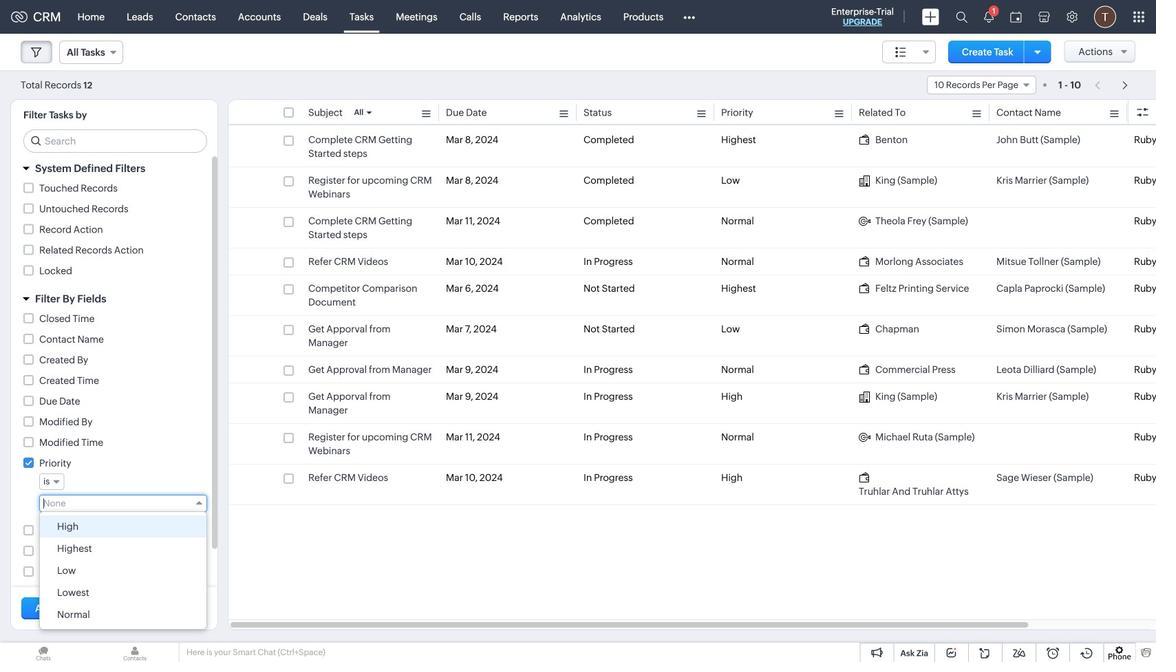 Task type: describe. For each thing, give the bounding box(es) containing it.
signals element
[[977, 0, 1003, 34]]

none field "none"
[[39, 495, 207, 512]]

profile element
[[1087, 0, 1125, 33]]

None text field
[[43, 499, 190, 509]]

none field size
[[883, 41, 937, 63]]

Other Modules field
[[675, 6, 705, 28]]

search image
[[957, 11, 968, 23]]

contacts image
[[92, 643, 178, 662]]

search element
[[948, 0, 977, 34]]

calendar image
[[1011, 11, 1023, 22]]



Task type: vqa. For each thing, say whether or not it's contained in the screenshot.
rangoni of florence in the left of the page
no



Task type: locate. For each thing, give the bounding box(es) containing it.
chats image
[[0, 643, 87, 662]]

4 option from the top
[[40, 582, 207, 604]]

1 option from the top
[[40, 516, 207, 538]]

create menu element
[[915, 0, 948, 33]]

None field
[[59, 41, 123, 64], [883, 41, 937, 63], [928, 76, 1037, 94], [39, 474, 64, 490], [39, 495, 207, 512], [59, 41, 123, 64], [928, 76, 1037, 94], [39, 474, 64, 490]]

profile image
[[1095, 6, 1117, 28]]

list box
[[40, 512, 207, 629]]

logo image
[[11, 11, 28, 22]]

option
[[40, 516, 207, 538], [40, 538, 207, 560], [40, 560, 207, 582], [40, 582, 207, 604], [40, 604, 207, 626]]

size image
[[896, 46, 907, 59]]

create menu image
[[923, 9, 940, 25]]

2 option from the top
[[40, 538, 207, 560]]

5 option from the top
[[40, 604, 207, 626]]

Search text field
[[24, 130, 207, 152]]

3 option from the top
[[40, 560, 207, 582]]

row group
[[229, 127, 1157, 505]]



